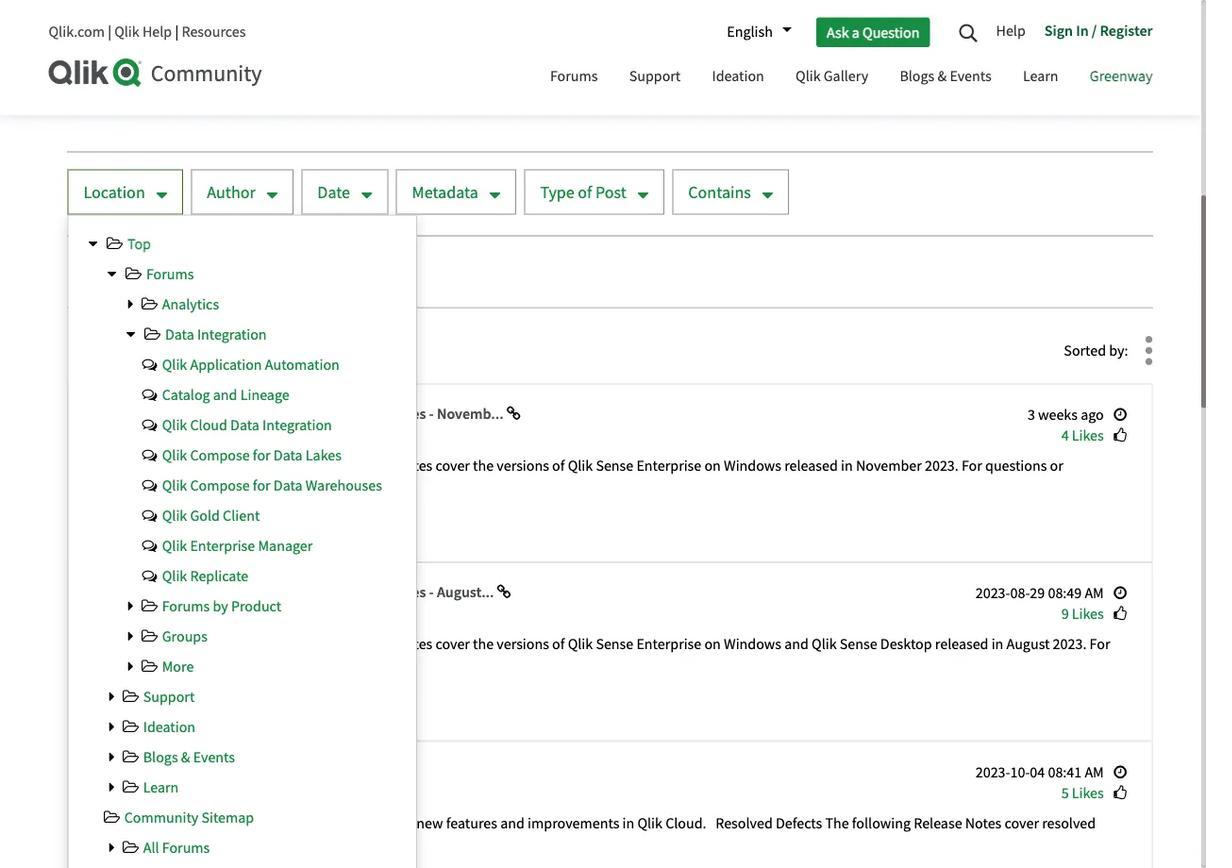 Task type: locate. For each thing, give the bounding box(es) containing it.
forums up groups link
[[162, 597, 210, 616]]

labels: up ideation link
[[142, 695, 187, 715]]

or down 4 at right
[[1050, 456, 1064, 475]]

cover for forums...
[[436, 456, 470, 475]]

to left search
[[195, 13, 208, 32]]

elisabeth-virc- hall for or
[[179, 604, 295, 623]]

new
[[417, 814, 443, 833]]

0 vertical spatial table
[[142, 456, 176, 475]]

notes inside table of contents            the following release notes cover the versions of qlik sense enterprise on windows released in november 2023.   for questions or comments, post in the product forums...
[[398, 456, 433, 475]]

topics
[[740, 83, 781, 103]]

support up ideation link
[[143, 687, 195, 707]]

for down 9 likes link
[[1090, 635, 1110, 654]]

0 vertical spatial elisabeth-virc- hall
[[179, 425, 295, 444]]

all forums
[[143, 838, 210, 858]]

category image for data integration
[[143, 327, 162, 342]]

desktop
[[881, 635, 932, 654]]

1 vertical spatial am
[[1085, 763, 1104, 782]]

1 virc- from the top
[[242, 425, 270, 444]]

1 vertical spatial events
[[193, 748, 235, 767]]

data integration link
[[165, 325, 267, 344]]

1 horizontal spatial events
[[950, 67, 992, 86]]

product down replicate
[[231, 597, 281, 616]]

menu bar
[[536, 50, 1167, 106]]

04
[[1030, 763, 1045, 782]]

no right topics at the top of the page
[[815, 83, 831, 103]]

category image down analytics
[[143, 327, 162, 342]]

application
[[190, 355, 262, 374]]

1 horizontal spatial and
[[500, 814, 525, 833]]

released inside table of contents            the following release notes cover the versions of qlik sense enterprise on windows released in november 2023.   for questions or comments, post in the product forums...
[[785, 456, 838, 475]]

events inside "popup button"
[[950, 67, 992, 86]]

0 horizontal spatial 2023.
[[925, 456, 959, 475]]

1 vertical spatial compose
[[190, 476, 250, 495]]

1 elisabeth-virc- hall from the top
[[179, 425, 295, 444]]

questions inside table of contents            the following release notes cover the versions of qlik sense enterprise on windows and qlik sense desktop released in august 2023. for questions or comments, post in...
[[142, 656, 204, 675]]

2 compose from the top
[[190, 476, 250, 495]]

data down qlik compose for data lakes link
[[274, 476, 303, 495]]

1 contents from the top
[[195, 456, 252, 475]]

product
[[285, 477, 335, 496], [231, 597, 281, 616]]

the down the forums by product
[[261, 635, 285, 654]]

qlik.com | qlik help | resources
[[49, 22, 246, 42]]

question
[[863, 22, 920, 42]]

1 vertical spatial blogs
[[143, 748, 178, 767]]

1 vertical spatial table
[[142, 635, 176, 654]]

contents inside table of contents            the following release notes cover the versions of qlik sense enterprise on windows and qlik sense desktop released in august 2023. for questions or comments, post in...
[[195, 635, 252, 654]]

1 vertical spatial following
[[288, 635, 347, 654]]

blogs up learn link
[[143, 748, 178, 767]]

english
[[727, 22, 773, 42]]

qlik.com link
[[49, 22, 105, 42]]

there are no unread messages in this message board image for qlik enterprise manager
[[140, 538, 159, 553]]

‎2023- inside ‎2023-08-29 08:49 am 9 likes
[[976, 584, 1010, 603]]

following inside table of contents            the following release notes cover the versions of qlik sense enterprise on windows and qlik sense desktop released in august 2023. for questions or comments, post in...
[[288, 635, 347, 654]]

results per page
[[697, 6, 800, 25]]

sense inside table of contents            the following release notes cover the versions of qlik sense enterprise on windows released in november 2023.   for questions or comments, post in the product forums...
[[596, 456, 634, 475]]

integration
[[197, 325, 267, 344], [262, 415, 332, 435]]

enterprise for sense enterprise on windows release notes - august...
[[184, 583, 251, 602]]

likes down the ago
[[1072, 426, 1104, 445]]

table inside table of contents            the following release notes cover the versions of qlik sense enterprise on windows released in november 2023.   for questions or comments, post in the product forums...
[[142, 456, 176, 475]]

sign right minus
[[179, 39, 205, 58]]

table up "defects"
[[142, 814, 176, 833]]

1 vertical spatial and
[[785, 635, 809, 654]]

0 vertical spatial cloud
[[190, 415, 227, 435]]

1 vertical spatial release
[[350, 635, 395, 654]]

2 labels: from the top
[[142, 695, 187, 715]]

&
[[938, 67, 947, 86], [181, 748, 190, 767]]

2 notes from the top
[[398, 635, 433, 654]]

0 horizontal spatial learn
[[143, 778, 179, 797]]

blogs inside "popup button"
[[900, 67, 935, 86]]

qlik help link
[[114, 22, 172, 42]]

3 contents from the top
[[195, 814, 252, 833]]

2 vertical spatial table
[[142, 814, 176, 833]]

1 there are no unread messages in this message board image from the top
[[140, 387, 159, 402]]

community link
[[49, 59, 517, 88]]

10-
[[1010, 763, 1030, 782]]

comments, up the gold
[[142, 477, 213, 496]]

enterprise for qlik enterprise manager
[[190, 536, 255, 556]]

am up 9 likes link
[[1085, 584, 1104, 603]]

post inside table of contents            the following release notes cover the versions of qlik sense enterprise on windows released in november 2023.   for questions or comments, post in the product forums...
[[216, 477, 243, 496]]

1 am from the top
[[1085, 584, 1104, 603]]

sign in / register link
[[1035, 14, 1153, 50]]

category image
[[140, 599, 159, 614], [121, 719, 140, 734], [121, 750, 140, 765], [102, 810, 121, 825], [121, 840, 140, 855]]

qlik gallery
[[796, 67, 869, 86]]

ask a question
[[827, 22, 920, 42]]

0 horizontal spatial product
[[231, 597, 281, 616]]

category image left groups link
[[140, 629, 159, 644]]

1 horizontal spatial or
[[1050, 456, 1064, 475]]

08:49
[[1048, 584, 1082, 603]]

forums by product link
[[162, 597, 281, 616]]

3 there are no unread messages in this message board image from the top
[[140, 538, 159, 553]]

contains button
[[672, 170, 789, 215]]

release for forums...
[[350, 456, 395, 475]]

of inside dropdown button
[[578, 181, 592, 203]]

employee image up community sitemap
[[160, 786, 176, 802]]

gallery
[[824, 67, 869, 86]]

1 horizontal spatial for
[[1090, 635, 1110, 654]]

released
[[785, 456, 838, 475], [935, 635, 989, 654]]

0 vertical spatial to
[[195, 13, 208, 32]]

1 horizontal spatial learn
[[338, 814, 373, 833]]

1 vertical spatial use
[[86, 39, 110, 58]]

1 vertical spatial questions
[[142, 656, 204, 675]]

1 release from the top
[[350, 456, 395, 475]]

in left november
[[841, 456, 853, 475]]

1 vertical spatial virc-
[[242, 604, 270, 623]]

help left sign
[[996, 21, 1026, 40]]

in inside table of contents            the following release notes cover the versions of qlik sense enterprise on windows and qlik sense desktop released in august 2023. for questions or comments, post in...
[[992, 635, 1004, 654]]

labels: heading left the gold
[[142, 516, 189, 537]]

contents down marcuslandqvist
[[195, 814, 252, 833]]

2 there are no unread messages in this message board image from the top
[[140, 478, 159, 493]]

1 hall from the top
[[270, 425, 295, 444]]

0 vertical spatial comments,
[[142, 477, 213, 496]]

versions inside table of contents            the following release notes cover the versions of qlik sense enterprise on windows released in november 2023.   for questions or comments, post in the product forums...
[[497, 456, 549, 475]]

0 horizontal spatial blogs & events
[[143, 748, 235, 767]]

virc- for or
[[242, 604, 270, 623]]

1 vertical spatial ‎2023-
[[976, 763, 1010, 782]]

message contains a hyperlink image right novemb...
[[507, 406, 521, 421]]

lineage
[[240, 385, 289, 405]]

likes for 08:41
[[1072, 784, 1104, 803]]

0 vertical spatial likes
[[1072, 426, 1104, 445]]

/
[[1092, 21, 1097, 40]]

cloud down catalog and lineage link
[[190, 415, 227, 435]]

employee image for elisabeth-virc-
[[160, 428, 176, 444]]

labels:
[[142, 516, 187, 536], [142, 695, 187, 715]]

likes right 9
[[1072, 605, 1104, 624]]

table of contents            the following release notes cover the versions of qlik sense enterprise on windows released in november 2023.   for questions or comments, post in the product forums...
[[142, 456, 1064, 496]]

- down search
[[224, 39, 228, 58]]

1 vertical spatial or
[[207, 656, 220, 675]]

release up forums...
[[350, 456, 395, 475]]

category image for blogs & events
[[121, 750, 140, 765]]

1 vertical spatial &
[[181, 748, 190, 767]]

4 there are no unread messages in this message board image from the top
[[140, 568, 159, 583]]

support right forums popup button on the top
[[629, 67, 681, 86]]

0 vertical spatial ‎2023-
[[976, 584, 1010, 603]]

0 vertical spatial labels: heading
[[142, 516, 189, 537]]

cover for post
[[436, 635, 470, 654]]

top link
[[127, 234, 151, 254]]

there are no unread messages in this message board image for qlik cloud data integration
[[140, 417, 159, 432]]

category image left top link
[[105, 236, 124, 251]]

labels: heading for table of contents            the following release notes cover the versions of qlik sense enterprise on windows released in november 2023.   for questions or comments, post in the product forums...
[[142, 516, 189, 537]]

qlik gold client link
[[162, 506, 260, 525]]

ideation down support "link"
[[143, 717, 195, 737]]

1 versions from the top
[[497, 456, 549, 475]]

2 horizontal spatial and
[[785, 635, 809, 654]]

am for ‎2023-08-29 08:49 am 9 likes
[[1085, 584, 1104, 603]]

elisabeth- down catalog and lineage link
[[179, 425, 242, 444]]

1 vertical spatial with
[[105, 264, 133, 283]]

2 versions from the top
[[497, 635, 549, 654]]

product down lakes
[[285, 477, 335, 496]]

the
[[261, 456, 285, 475], [261, 635, 285, 654], [825, 814, 849, 833]]

lakes
[[306, 446, 342, 465]]

0 vertical spatial message contains a hyperlink image
[[507, 406, 521, 421]]

contents for cloud...
[[195, 814, 252, 833]]

versions for post
[[497, 635, 549, 654]]

likes
[[1072, 426, 1104, 445], [1072, 605, 1104, 624], [1072, 784, 1104, 803]]

1 vertical spatial cover
[[436, 635, 470, 654]]

1 horizontal spatial |
[[175, 22, 179, 42]]

1 horizontal spatial questions
[[985, 456, 1047, 475]]

community
[[151, 59, 262, 88], [124, 808, 198, 827]]

2 there are no unread messages in this message board image from the top
[[140, 417, 159, 432]]

and inside table of contents            what's new   learn about new features and improvements in qlik cloud.       resolved defects   the following release notes cover resolved defects for qlik cloud...
[[500, 814, 525, 833]]

labels: for table of contents            the following release notes cover the versions of qlik sense enterprise on windows and qlik sense desktop released in august 2023. for questions or comments, post in...
[[142, 695, 187, 715]]

compose
[[190, 446, 250, 465], [190, 476, 250, 495]]

2 hall from the top
[[270, 604, 295, 623]]

message contains a hyperlink image right august...
[[497, 585, 511, 600]]

for inside table of contents            the following release notes cover the versions of qlik sense enterprise on windows released in november 2023.   for questions or comments, post in the product forums...
[[962, 456, 982, 475]]

post inside table of contents            the following release notes cover the versions of qlik sense enterprise on windows and qlik sense desktop released in august 2023. for questions or comments, post in...
[[297, 656, 324, 675]]

community up "defects"
[[124, 808, 198, 827]]

1 vertical spatial employee image
[[160, 786, 176, 802]]

2 virc- from the top
[[242, 604, 270, 623]]

1 use from the top
[[86, 13, 110, 32]]

1 vertical spatial for
[[1090, 635, 1110, 654]]

comments,
[[142, 477, 213, 496], [223, 656, 294, 675]]

1 notes from the top
[[398, 456, 433, 475]]

there are no unread messages in this message board image for qlik gold client
[[140, 508, 159, 523]]

blogs & events inside "popup button"
[[900, 67, 992, 86]]

in down qlik compose for data lakes link
[[246, 477, 258, 496]]

for down community sitemap link
[[191, 835, 208, 854]]

labels: left the gold
[[142, 516, 187, 536]]

there are no unread messages in this message board image for qlik application automation
[[140, 357, 159, 372]]

-
[[224, 39, 228, 58], [280, 39, 285, 58], [331, 39, 336, 58], [429, 404, 434, 423], [429, 583, 434, 602], [305, 762, 310, 781]]

use left qlik help link
[[86, 13, 110, 32]]

1 vertical spatial post
[[297, 656, 324, 675]]

2 labels: heading from the top
[[142, 695, 189, 716]]

0 horizontal spatial |
[[108, 22, 111, 42]]

in
[[298, 425, 310, 444], [841, 456, 853, 475], [246, 477, 258, 496], [992, 635, 1004, 654], [623, 814, 635, 833]]

by
[[142, 425, 160, 444], [213, 597, 228, 616], [142, 604, 160, 623], [142, 783, 160, 802]]

replies down a
[[834, 83, 877, 103]]

for inside table of contents            the following release notes cover the versions of qlik sense enterprise on windows and qlik sense desktop released in august 2023. for questions or comments, post in...
[[1090, 635, 1110, 654]]

sign right plus
[[166, 13, 192, 32]]

page
[[770, 6, 800, 25]]

notes inside table of contents            what's new   learn about new features and improvements in qlik cloud.       resolved defects   the following release notes cover resolved defects for qlik cloud...
[[965, 814, 1002, 833]]

elisabeth-virc- hall for the
[[179, 425, 295, 444]]

there are no unread messages in this message board image
[[140, 357, 159, 372], [140, 478, 159, 493], [140, 538, 159, 553], [140, 568, 159, 583]]

following for forums...
[[288, 456, 347, 475]]

‎2023- left 29
[[976, 584, 1010, 603]]

1 vertical spatial product
[[231, 597, 281, 616]]

2 contents from the top
[[195, 635, 252, 654]]

versions inside table of contents            the following release notes cover the versions of qlik sense enterprise on windows and qlik sense desktop released in august 2023. for questions or comments, post in...
[[497, 635, 549, 654]]

1 horizontal spatial ideation
[[712, 67, 764, 86]]

1 vertical spatial contents
[[195, 635, 252, 654]]

catalog and lineage
[[162, 385, 289, 405]]

there are no unread messages in this message board image
[[140, 387, 159, 402], [140, 417, 159, 432], [140, 447, 159, 463], [140, 508, 159, 523]]

cloud inside tab panel
[[171, 762, 209, 781]]

| right qlik.com link
[[108, 22, 111, 42]]

cover inside table of contents            the following release notes cover the versions of qlik sense enterprise on windows and qlik sense desktop released in august 2023. for questions or comments, post in...
[[436, 635, 470, 654]]

elisabeth- for in
[[179, 425, 242, 444]]

category image for ideation
[[121, 719, 140, 734]]

notes
[[389, 404, 426, 423], [365, 425, 401, 444], [389, 583, 426, 602], [265, 762, 302, 781], [965, 814, 1002, 833]]

contains
[[688, 181, 751, 203]]

table up more
[[142, 635, 176, 654]]

1 vertical spatial the
[[261, 635, 285, 654]]

+one
[[277, 13, 308, 32]]

the right defects
[[825, 814, 849, 833]]

the up qlik compose for data warehouses
[[261, 456, 285, 475]]

data up qlik compose for data warehouses
[[274, 446, 303, 465]]

0 vertical spatial elisabeth-
[[179, 425, 242, 444]]

post up qlik gold client
[[216, 477, 243, 496]]

& for the blogs & events 'link'
[[181, 748, 190, 767]]

of inside table of contents            what's new   learn about new features and improvements in qlik cloud.       resolved defects   the following release notes cover resolved defects for qlik cloud...
[[179, 814, 192, 833]]

ideation inside ideation popup button
[[712, 67, 764, 86]]

0 horizontal spatial released
[[785, 456, 838, 475]]

3 there are no unread messages in this message board image from the top
[[140, 447, 159, 463]]

ideation for ideation link
[[143, 717, 195, 737]]

category image left more link at left
[[140, 659, 159, 674]]

search
[[211, 13, 253, 32]]

on inside table of contents            the following release notes cover the versions of qlik sense enterprise on windows and qlik sense desktop released in august 2023. for questions or comments, post in...
[[705, 635, 721, 654]]

1 vertical spatial message contains a hyperlink image
[[497, 585, 511, 600]]

2 vertical spatial contents
[[195, 814, 252, 833]]

forums for forums link
[[146, 264, 194, 284]]

1 elisabeth- from the top
[[179, 425, 242, 444]]

1 vertical spatial 2023.
[[1053, 635, 1087, 654]]

table inside table of contents            the following release notes cover the versions of qlik sense enterprise on windows and qlik sense desktop released in august 2023. for questions or comments, post in...
[[142, 635, 176, 654]]

2 table from the top
[[142, 635, 176, 654]]

following inside table of contents            the following release notes cover the versions of qlik sense enterprise on windows released in november 2023.   for questions or comments, post in the product forums...
[[288, 456, 347, 475]]

english button
[[718, 16, 792, 48]]

0 horizontal spatial replies
[[156, 264, 198, 283]]

blogs
[[900, 67, 935, 86], [143, 748, 178, 767]]

1 vertical spatial likes
[[1072, 605, 1104, 624]]

3 likes from the top
[[1072, 784, 1104, 803]]

the inside table of contents            the following release notes cover the versions of qlik sense enterprise on windows and qlik sense desktop released in august 2023. for questions or comments, post in...
[[473, 635, 494, 654]]

1 compose from the top
[[190, 446, 250, 465]]

no
[[815, 83, 831, 103], [136, 264, 153, 283]]

1 ‎2023- from the top
[[976, 584, 1010, 603]]

likes right 5
[[1072, 784, 1104, 803]]

release inside table of contents            the following release notes cover the versions of qlik sense enterprise on windows and qlik sense desktop released in august 2023. for questions or comments, post in...
[[350, 635, 395, 654]]

2 ‎2023- from the top
[[976, 763, 1010, 782]]

- up community link
[[280, 39, 285, 58]]

50,000 results
[[72, 341, 159, 360]]

category image for groups
[[140, 629, 159, 644]]

1 horizontal spatial post
[[297, 656, 324, 675]]

‎2023- inside ‎2023-10-04 08:41 am 5 likes
[[976, 763, 1010, 782]]

for inside use the plus sign to search for +one +or +more +words. use the minus sign to -exclude -certain -words from your search.
[[256, 13, 274, 32]]

0 vertical spatial sign
[[166, 13, 192, 32]]

sign
[[1045, 21, 1073, 40]]

0 vertical spatial or
[[1050, 456, 1064, 475]]

table inside table of contents            what's new   learn about new features and improvements in qlik cloud.       resolved defects   the following release notes cover resolved defects for qlik cloud...
[[142, 814, 176, 833]]

or inside table of contents            the following release notes cover the versions of qlik sense enterprise on windows released in november 2023.   for questions or comments, post in the product forums...
[[1050, 456, 1064, 475]]

category image
[[105, 236, 124, 251], [124, 266, 143, 281], [140, 296, 159, 312], [143, 327, 162, 342], [140, 629, 159, 644], [140, 659, 159, 674], [121, 689, 140, 704], [121, 780, 140, 795]]

on inside table of contents            the following release notes cover the versions of qlik sense enterprise on windows released in november 2023.   for questions or comments, post in the product forums...
[[705, 456, 721, 475]]

1 vertical spatial elisabeth-
[[179, 604, 242, 623]]

0 vertical spatial compose
[[190, 446, 250, 465]]

3 table from the top
[[142, 814, 176, 833]]

qlik cloud release notes - october 2023
[[142, 762, 403, 781]]

for up qlik compose for data warehouses
[[253, 446, 271, 465]]

community for community
[[151, 59, 262, 88]]

greenway
[[1090, 67, 1153, 86]]

likes inside ‎2023-08-29 08:49 am 9 likes
[[1072, 605, 1104, 624]]

contents
[[195, 456, 252, 475], [195, 635, 252, 654], [195, 814, 252, 833]]

minus
[[137, 39, 176, 58]]

0 vertical spatial am
[[1085, 584, 1104, 603]]

0 vertical spatial notes
[[398, 456, 433, 475]]

with down top link
[[105, 264, 133, 283]]

virc- down replicate
[[242, 604, 270, 623]]

release inside table of contents            the following release notes cover the versions of qlik sense enterprise on windows released in november 2023.   for questions or comments, post in the product forums...
[[350, 456, 395, 475]]

0 vertical spatial community
[[151, 59, 262, 88]]

1 vertical spatial community
[[124, 808, 198, 827]]

menu bar containing forums
[[536, 50, 1167, 106]]

1 vertical spatial elisabeth-virc- hall
[[179, 604, 295, 623]]

notes for forums...
[[398, 456, 433, 475]]

1 table from the top
[[142, 456, 176, 475]]

0 vertical spatial and
[[213, 385, 237, 405]]

labels: for table of contents            the following release notes cover the versions of qlik sense enterprise on windows released in november 2023.   for questions or comments, post in the product forums...
[[142, 516, 187, 536]]

in left august
[[992, 635, 1004, 654]]

cover down novemb...
[[436, 456, 470, 475]]

forums button
[[536, 50, 612, 106]]

in up lakes
[[298, 425, 310, 444]]

1 horizontal spatial released
[[935, 635, 989, 654]]

for left +one
[[256, 13, 274, 32]]

‎2023- left 04
[[976, 763, 1010, 782]]

type of post button
[[524, 170, 665, 215]]

0 vertical spatial &
[[938, 67, 947, 86]]

notes left august...
[[389, 583, 426, 602]]

2 vertical spatial cover
[[1005, 814, 1039, 833]]

following up in...
[[288, 635, 347, 654]]

1 likes from the top
[[1072, 426, 1104, 445]]

support for support popup button
[[629, 67, 681, 86]]

1 vertical spatial labels: heading
[[142, 695, 189, 716]]

learn down sign
[[1023, 67, 1059, 86]]

hall
[[270, 425, 295, 444], [270, 604, 295, 623]]

labels: heading for table of contents            the following release notes cover the versions of qlik sense enterprise on windows and qlik sense desktop released in august 2023. for questions or comments, post in...
[[142, 695, 189, 716]]

for right november
[[962, 456, 982, 475]]

0 vertical spatial blogs & events
[[900, 67, 992, 86]]

‎2023- for ‎2023-10-04
[[976, 763, 1010, 782]]

table for table of contents            the following release notes cover the versions of qlik sense enterprise on windows released in november 2023.   for questions or comments, post in the product forums...
[[142, 456, 176, 475]]

forums for forums popup button on the top
[[550, 67, 598, 86]]

of for type of post
[[578, 181, 592, 203]]

contents for in
[[195, 456, 252, 475]]

learn inside popup button
[[1023, 67, 1059, 86]]

qlik enterprise manager
[[162, 536, 313, 556]]

contents down the forums by product
[[195, 635, 252, 654]]

following right defects
[[852, 814, 911, 833]]

0 vertical spatial labels:
[[142, 516, 187, 536]]

following inside table of contents            what's new   learn about new features and improvements in qlik cloud.       resolved defects   the following release notes cover resolved defects for qlik cloud...
[[852, 814, 911, 833]]

the inside table of contents            the following release notes cover the versions of qlik sense enterprise on windows and qlik sense desktop released in august 2023. for questions or comments, post in...
[[261, 635, 285, 654]]

0 vertical spatial product
[[285, 477, 335, 496]]

2 vertical spatial learn
[[338, 814, 373, 833]]

0 horizontal spatial support
[[143, 687, 195, 707]]

1 vertical spatial comments,
[[223, 656, 294, 675]]

contents inside table of contents            what's new   learn about new features and improvements in qlik cloud.       resolved defects   the following release notes cover resolved defects for qlik cloud...
[[195, 814, 252, 833]]

words
[[336, 39, 375, 58]]

0 horizontal spatial &
[[181, 748, 190, 767]]

2 employee image from the top
[[160, 786, 176, 802]]

virc- up qlik compose for data lakes
[[242, 425, 270, 444]]

1 horizontal spatial blogs
[[900, 67, 935, 86]]

elisabeth- for questions
[[179, 604, 242, 623]]

compose down qlik cloud data integration
[[190, 446, 250, 465]]

0 horizontal spatial blogs
[[143, 748, 178, 767]]

2023. down 9
[[1053, 635, 1087, 654]]

notes down ‎2023-10-04 08:41 am 5 likes at bottom
[[965, 814, 1002, 833]]

0 vertical spatial released
[[785, 456, 838, 475]]

0 horizontal spatial ideation
[[143, 717, 195, 737]]

1 horizontal spatial 2023.
[[1053, 635, 1087, 654]]

4 there are no unread messages in this message board image from the top
[[140, 508, 159, 523]]

no down top link
[[136, 264, 153, 283]]

the inside table of contents            the following release notes cover the versions of qlik sense enterprise on windows released in november 2023.   for questions or comments, post in the product forums...
[[261, 456, 285, 475]]

there are no unread messages in this message board image for catalog and lineage
[[140, 387, 159, 402]]

2 vertical spatial likes
[[1072, 784, 1104, 803]]

1 labels: from the top
[[142, 516, 187, 536]]

message contains a hyperlink image for post
[[497, 585, 511, 600]]

likes inside ‎2023-10-04 08:41 am 5 likes
[[1072, 784, 1104, 803]]

replies up analytics
[[156, 264, 198, 283]]

elisabeth- up groups
[[179, 604, 242, 623]]

sign in / register
[[1045, 21, 1153, 40]]

1 labels: heading from the top
[[142, 516, 189, 537]]

elisabeth-virc- hall up qlik compose for data lakes
[[179, 425, 295, 444]]

0 vertical spatial questions
[[985, 456, 1047, 475]]

am for ‎2023-10-04 08:41 am 5 likes
[[1085, 763, 1104, 782]]

of for table of contents            what's new   learn about new features and improvements in qlik cloud.       resolved defects   the following release notes cover resolved defects for qlik cloud...
[[179, 814, 192, 833]]

2 likes from the top
[[1072, 605, 1104, 624]]

community down resources
[[151, 59, 262, 88]]

1 vertical spatial blogs & events
[[143, 748, 235, 767]]

1 employee image from the top
[[160, 428, 176, 444]]

qlik cloud release notes - october 2023 link
[[142, 762, 403, 781]]

am inside ‎2023-10-04 08:41 am 5 likes
[[1085, 763, 1104, 782]]

5 likes link
[[1062, 784, 1104, 803]]

blogs & events down question
[[900, 67, 992, 86]]

category image down top link
[[124, 266, 143, 281]]

1 vertical spatial ideation
[[143, 717, 195, 737]]

2 elisabeth- from the top
[[179, 604, 242, 623]]

notes
[[398, 456, 433, 475], [398, 635, 433, 654]]

questions inside table of contents            the following release notes cover the versions of qlik sense enterprise on windows released in november 2023.   for questions or comments, post in the product forums...
[[985, 456, 1047, 475]]

0 vertical spatial versions
[[497, 456, 549, 475]]

support inside popup button
[[629, 67, 681, 86]]

0 vertical spatial ideation
[[712, 67, 764, 86]]

2023. right november
[[925, 456, 959, 475]]

compose up qlik gold client
[[190, 476, 250, 495]]

compose for qlik compose for data warehouses
[[190, 476, 250, 495]]

community for community sitemap
[[124, 808, 198, 827]]

2 elisabeth-virc- hall from the top
[[179, 604, 295, 623]]

tab panel
[[67, 327, 1153, 868]]

enterprise for sense enterprise on windows release notes - novemb...
[[184, 404, 251, 423]]

category image down with no replies
[[140, 296, 159, 312]]

in inside table of contents            what's new   learn about new features and improvements in qlik cloud.       resolved defects   the following release notes cover resolved defects for qlik cloud...
[[623, 814, 635, 833]]

2 vertical spatial the
[[825, 814, 849, 833]]

for
[[962, 456, 982, 475], [1090, 635, 1110, 654]]

likes for 08:49
[[1072, 605, 1104, 624]]

cover down august...
[[436, 635, 470, 654]]

blogs for the blogs & events 'link'
[[143, 748, 178, 767]]

metadata button
[[396, 170, 516, 215]]

cover inside table of contents            the following release notes cover the versions of qlik sense enterprise on windows released in november 2023.   for questions or comments, post in the product forums...
[[436, 456, 470, 475]]

improvements
[[528, 814, 620, 833]]

support
[[629, 67, 681, 86], [143, 687, 195, 707]]

forums up analytics
[[146, 264, 194, 284]]

0 horizontal spatial for
[[962, 456, 982, 475]]

windows
[[274, 404, 333, 423], [724, 456, 782, 475], [274, 583, 333, 602], [724, 635, 782, 654]]

events
[[950, 67, 992, 86], [193, 748, 235, 767]]

contents down qlik cloud data integration
[[195, 456, 252, 475]]

am inside ‎2023-08-29 08:49 am 9 likes
[[1085, 584, 1104, 603]]

50,000 results alert
[[67, 327, 1064, 374]]

1 vertical spatial hall
[[270, 604, 295, 623]]

questions
[[985, 456, 1047, 475], [142, 656, 204, 675]]

likes inside 3 weeks ago 4 likes
[[1072, 426, 1104, 445]]

employee image
[[160, 428, 176, 444], [160, 786, 176, 802]]

29
[[1030, 584, 1045, 603]]

blogs & events down ideation link
[[143, 748, 235, 767]]

2 am from the top
[[1085, 763, 1104, 782]]

contents for questions
[[195, 635, 252, 654]]

comments, inside table of contents            the following release notes cover the versions of qlik sense enterprise on windows and qlik sense desktop released in august 2023. for questions or comments, post in...
[[223, 656, 294, 675]]

labels: heading
[[142, 516, 189, 537], [142, 695, 189, 716]]

support button
[[615, 50, 695, 106]]

contents inside table of contents            the following release notes cover the versions of qlik sense enterprise on windows released in november 2023.   for questions or comments, post in the product forums...
[[195, 456, 252, 475]]

2 vertical spatial following
[[852, 814, 911, 833]]

comments, down forums by product link
[[223, 656, 294, 675]]

cloud up community sitemap
[[171, 762, 209, 781]]

|
[[108, 22, 111, 42], [175, 22, 179, 42]]

+words.
[[379, 13, 429, 32]]

1 | from the left
[[108, 22, 111, 42]]

forums left support popup button
[[550, 67, 598, 86]]

category image for forums by product
[[140, 599, 159, 614]]

or right more link at left
[[207, 656, 220, 675]]

questions down groups
[[142, 656, 204, 675]]

message contains a hyperlink image
[[507, 406, 521, 421], [497, 585, 511, 600]]

1 horizontal spatial blogs & events
[[900, 67, 992, 86]]

category image for all forums
[[121, 840, 140, 855]]

release up in...
[[350, 635, 395, 654]]

table of contents            the following release notes cover the versions of qlik sense enterprise on windows and qlik sense desktop released in august 2023. for questions or comments, post in...
[[142, 635, 1110, 675]]

blogs & events for the blogs & events 'link'
[[143, 748, 235, 767]]

comments, inside table of contents            the following release notes cover the versions of qlik sense enterprise on windows released in november 2023.   for questions or comments, post in the product forums...
[[142, 477, 213, 496]]

1 vertical spatial cloud
[[171, 762, 209, 781]]

forums inside popup button
[[550, 67, 598, 86]]

results
[[116, 341, 159, 360]]

0 vertical spatial 2023.
[[925, 456, 959, 475]]

0 vertical spatial for
[[962, 456, 982, 475]]

1 there are no unread messages in this message board image from the top
[[140, 357, 159, 372]]

notes inside table of contents            the following release notes cover the versions of qlik sense enterprise on windows and qlik sense desktop released in august 2023. for questions or comments, post in...
[[398, 635, 433, 654]]

product inside table of contents            the following release notes cover the versions of qlik sense enterprise on windows released in november 2023.   for questions or comments, post in the product forums...
[[285, 477, 335, 496]]

on
[[254, 404, 271, 423], [705, 456, 721, 475], [254, 583, 271, 602], [705, 635, 721, 654]]

2 release from the top
[[350, 635, 395, 654]]

1 horizontal spatial support
[[629, 67, 681, 86]]

& inside "popup button"
[[938, 67, 947, 86]]

table up qlik gold client link at the bottom of the page
[[142, 456, 176, 475]]



Task type: vqa. For each thing, say whether or not it's contained in the screenshot.
Category icon corresponding to Blogs & Events
yes



Task type: describe. For each thing, give the bounding box(es) containing it.
the for comments,
[[261, 635, 285, 654]]

hall for product
[[270, 425, 295, 444]]

data down analytics
[[165, 325, 194, 344]]

defects
[[142, 835, 188, 854]]

following for post
[[288, 635, 347, 654]]

qlik compose for data lakes link
[[162, 446, 342, 465]]

search.
[[443, 39, 488, 58]]

blogs & events for blogs & events "popup button"
[[900, 67, 992, 86]]

for inside table of contents            what's new   learn about new features and improvements in qlik cloud.       resolved defects   the following release notes cover resolved defects for qlik cloud...
[[191, 835, 208, 854]]

a
[[852, 22, 860, 42]]

defects
[[776, 814, 822, 833]]

post
[[596, 181, 626, 203]]

- left 'october'
[[305, 762, 310, 781]]

forums by product
[[162, 597, 281, 616]]

5
[[1062, 784, 1069, 803]]

qlik inside table of contents            the following release notes cover the versions of qlik sense enterprise on windows released in november 2023.   for questions or comments, post in the product forums...
[[568, 456, 593, 475]]

ideation for ideation popup button
[[712, 67, 764, 86]]

hall for comments,
[[270, 604, 295, 623]]

notes up the release notes link
[[389, 404, 426, 423]]

0 horizontal spatial help
[[142, 22, 172, 42]]

& for blogs & events "popup button"
[[938, 67, 947, 86]]

table of contents            what's new   learn about new features and improvements in qlik cloud.       resolved defects   the following release notes cover resolved defects for qlik cloud...
[[142, 814, 1096, 854]]

the inside table of contents            what's new   learn about new features and improvements in qlik cloud.       resolved defects   the following release notes cover resolved defects for qlik cloud...
[[825, 814, 849, 833]]

resolved
[[1042, 814, 1096, 833]]

notes up the what's
[[265, 762, 302, 781]]

‎2023-08-29 08:49 am 9 likes
[[976, 584, 1104, 624]]

0 horizontal spatial no
[[136, 264, 153, 283]]

qlik gallery link
[[782, 50, 883, 106]]

learn inside table of contents            what's new   learn about new features and improvements in qlik cloud.       resolved defects   the following release notes cover resolved defects for qlik cloud...
[[338, 814, 373, 833]]

weeks
[[1038, 405, 1078, 424]]

sorted
[[1064, 341, 1106, 360]]

the down qlik compose for data lakes link
[[261, 477, 282, 496]]

events for the blogs & events 'link'
[[193, 748, 235, 767]]

ago
[[1081, 405, 1104, 424]]

october
[[313, 762, 366, 781]]

enterprise inside table of contents            the following release notes cover the versions of qlik sense enterprise on windows and qlik sense desktop released in august 2023. for questions or comments, post in...
[[637, 635, 702, 654]]

enterprise inside table of contents            the following release notes cover the versions of qlik sense enterprise on windows released in november 2023.   for questions or comments, post in the product forums...
[[637, 456, 702, 475]]

3 weeks ago 4 likes
[[1028, 405, 1107, 445]]

- left novemb...
[[429, 404, 434, 423]]

0 horizontal spatial with
[[105, 264, 133, 283]]

versions for forums...
[[497, 456, 549, 475]]

exclude
[[228, 39, 277, 58]]

employee image for marcuslandqvist
[[160, 786, 176, 802]]

category image for more
[[140, 659, 159, 674]]

groups link
[[162, 627, 208, 646]]

qlik cloud data integration
[[162, 415, 332, 435]]

- right certain
[[331, 39, 336, 58]]

plus
[[137, 13, 163, 32]]

sorted by:
[[1064, 341, 1128, 360]]

by:
[[1109, 341, 1128, 360]]

qlik.com
[[49, 22, 105, 42]]

category image for top
[[105, 236, 124, 251]]

0 vertical spatial with
[[784, 83, 812, 103]]

‎2023- for ‎2023-08-29
[[976, 584, 1010, 603]]

your
[[411, 39, 440, 58]]

august...
[[437, 583, 494, 602]]

replies inside with no replies link
[[156, 264, 198, 283]]

help link
[[996, 14, 1035, 50]]

table for table of contents            what's new   learn about new features and improvements in qlik cloud.       resolved defects   the following release notes cover resolved defects for qlik cloud...
[[142, 814, 176, 833]]

marcuslandqvist
[[179, 783, 286, 802]]

employee image
[[160, 607, 176, 623]]

for down qlik compose for data lakes link
[[253, 476, 271, 495]]

message contains a hyperlink image for forums...
[[507, 406, 521, 421]]

with no replies
[[105, 264, 198, 283]]

analytics
[[162, 295, 219, 314]]

managed
[[234, 520, 278, 535]]

qlik image
[[49, 59, 143, 87]]

data integration
[[165, 325, 267, 344]]

0 vertical spatial replies
[[834, 83, 877, 103]]

qlik gold client
[[162, 506, 260, 525]]

blogs & events button
[[886, 50, 1006, 106]]

qlik compose for data warehouses
[[162, 476, 382, 495]]

novemb...
[[437, 404, 504, 423]]

notes for post
[[398, 635, 433, 654]]

metadata
[[412, 181, 478, 203]]

- left august...
[[429, 583, 434, 602]]

qlik application automation link
[[162, 355, 340, 374]]

of for table of contents            the following release notes cover the versions of qlik sense enterprise on windows released in november 2023.   for questions or comments, post in the product forums...
[[179, 456, 192, 475]]

1 horizontal spatial help
[[996, 21, 1026, 40]]

qlik cloud data integration link
[[162, 415, 332, 435]]

data up qlik compose for data lakes link
[[230, 415, 259, 435]]

the left minus
[[113, 39, 134, 58]]

+more
[[335, 13, 376, 32]]

november
[[856, 456, 922, 475]]

sorted by: heading
[[1064, 327, 1138, 374]]

release inside table of contents            what's new   learn about new features and improvements in qlik cloud.       resolved defects   the following release notes cover resolved defects for qlik cloud...
[[914, 814, 962, 833]]

blogs for blogs & events "popup button"
[[900, 67, 935, 86]]

about
[[376, 814, 414, 833]]

support for support "link"
[[143, 687, 195, 707]]

features
[[446, 814, 497, 833]]

cloud...
[[239, 835, 288, 854]]

the for product
[[261, 456, 285, 475]]

date button
[[301, 170, 388, 215]]

2023. inside table of contents            the following release notes cover the versions of qlik sense enterprise on windows and qlik sense desktop released in august 2023. for questions or comments, post in...
[[1053, 635, 1087, 654]]

there are no unread messages in this message board image for qlik replicate
[[140, 568, 159, 583]]

cover inside table of contents            what's new   learn about new features and improvements in qlik cloud.       resolved defects   the following release notes cover resolved defects for qlik cloud...
[[1005, 814, 1039, 833]]

groups
[[162, 627, 208, 646]]

category image for analytics
[[140, 296, 159, 312]]

author
[[207, 181, 256, 203]]

from
[[378, 39, 408, 58]]

category image for forums
[[124, 266, 143, 281]]

events for blogs & events "popup button"
[[950, 67, 992, 86]]

windows inside table of contents            the following release notes cover the versions of qlik sense enterprise on windows released in november 2023.   for questions or comments, post in the product forums...
[[724, 456, 782, 475]]

qlik replicate link
[[162, 566, 248, 586]]

warehouses
[[306, 476, 382, 495]]

release for post
[[350, 635, 395, 654]]

qlik replicate
[[162, 566, 248, 586]]

the left plus
[[113, 13, 134, 32]]

new
[[306, 814, 335, 833]]

0 horizontal spatial and
[[213, 385, 237, 405]]

gold
[[190, 506, 220, 525]]

catalog and lineage link
[[162, 385, 289, 405]]

2023. inside table of contents            the following release notes cover the versions of qlik sense enterprise on windows released in november 2023.   for questions or comments, post in the product forums...
[[925, 456, 959, 475]]

cloud for release
[[171, 762, 209, 781]]

forums for forums by product
[[162, 597, 210, 616]]

1 vertical spatial integration
[[262, 415, 332, 435]]

learn for learn popup button
[[1023, 67, 1059, 86]]

released inside table of contents            the following release notes cover the versions of qlik sense enterprise on windows and qlik sense desktop released in august 2023. for questions or comments, post in...
[[935, 635, 989, 654]]

ask
[[827, 22, 849, 42]]

table for table of contents            the following release notes cover the versions of qlik sense enterprise on windows and qlik sense desktop released in august 2023. for questions or comments, post in...
[[142, 635, 176, 654]]

all forums link
[[143, 838, 210, 858]]

or inside table of contents            the following release notes cover the versions of qlik sense enterprise on windows and qlik sense desktop released in august 2023. for questions or comments, post in...
[[207, 656, 220, 675]]

in...
[[327, 656, 351, 675]]

notes up forums...
[[365, 425, 401, 444]]

learn for learn link
[[143, 778, 179, 797]]

cloud for data
[[190, 415, 227, 435]]

resources
[[182, 22, 246, 42]]

more
[[162, 657, 194, 676]]

2 | from the left
[[175, 22, 179, 42]]

automation
[[265, 355, 340, 374]]

replicate
[[190, 566, 248, 586]]

category image for community sitemap
[[102, 810, 121, 825]]

use the plus sign to search for +one +or +more +words. use the minus sign to -exclude -certain -words from your search.
[[86, 13, 488, 58]]

of for table of contents            the following release notes cover the versions of qlik sense enterprise on windows and qlik sense desktop released in august 2023. for questions or comments, post in...
[[179, 635, 192, 654]]

forums down community sitemap link
[[162, 838, 210, 858]]

there are no unread messages in this message board image for qlik compose for data lakes
[[140, 447, 159, 463]]

ideation link
[[143, 717, 195, 737]]

sense enterprise on windows release notes - august...
[[142, 583, 497, 602]]

top
[[127, 234, 151, 254]]

sitemap
[[201, 808, 254, 827]]

4
[[1062, 426, 1069, 445]]

per
[[746, 6, 767, 25]]

50,000
[[72, 341, 113, 360]]

there are no unread messages in this message board image for qlik compose for data warehouses
[[140, 478, 159, 493]]

1 vertical spatial to
[[208, 39, 221, 58]]

windows inside table of contents            the following release notes cover the versions of qlik sense enterprise on windows and qlik sense desktop released in august 2023. for questions or comments, post in...
[[724, 635, 782, 654]]

2 use from the top
[[86, 39, 110, 58]]

sense enterprise on windows release notes - novemb...
[[142, 404, 507, 423]]

tab panel containing 50,000 results
[[67, 327, 1153, 868]]

compose for qlik compose for data lakes
[[190, 446, 250, 465]]

1 horizontal spatial no
[[815, 83, 831, 103]]

learn button
[[1009, 50, 1073, 106]]

virc- for the
[[242, 425, 270, 444]]

blogs & events link
[[143, 748, 235, 767]]

the down novemb...
[[473, 456, 494, 475]]

category image for learn
[[121, 780, 140, 795]]

category image for support
[[121, 689, 140, 704]]

date
[[317, 181, 350, 203]]

location
[[84, 181, 145, 203]]

resources link
[[182, 22, 246, 42]]

qlik compose for data lakes
[[162, 446, 342, 465]]

0 vertical spatial integration
[[197, 325, 267, 344]]

sense enterprise on windows release notes - novemb... link
[[142, 404, 507, 423]]

and inside table of contents            the following release notes cover the versions of qlik sense enterprise on windows and qlik sense desktop released in august 2023. for questions or comments, post in...
[[785, 635, 809, 654]]

1 vertical spatial sign
[[179, 39, 205, 58]]

all
[[143, 838, 159, 858]]

08:41
[[1048, 763, 1082, 782]]

type
[[540, 181, 575, 203]]



